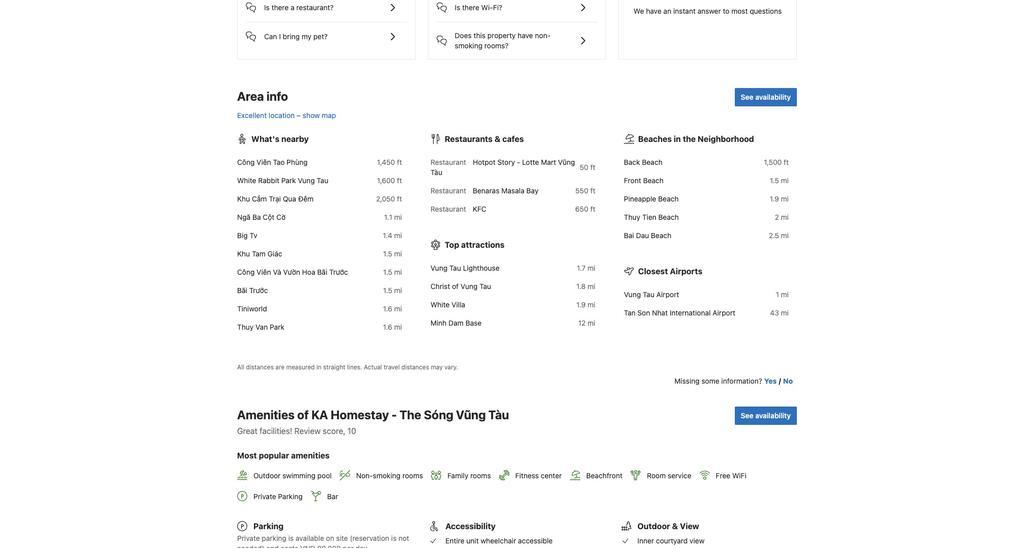 Task type: describe. For each thing, give the bounding box(es) containing it.
homestay
[[331, 408, 389, 422]]

1 vertical spatial in
[[316, 364, 322, 371]]

1 vertical spatial bãi
[[237, 286, 247, 295]]

outdoor for outdoor & view
[[638, 522, 670, 531]]

all
[[237, 364, 244, 371]]

1,600
[[377, 176, 395, 185]]

mi for front beach
[[781, 176, 789, 185]]

excellent location – show map
[[237, 111, 336, 120]]

1.5 mi for bãi trước
[[383, 286, 402, 295]]

masala
[[501, 187, 525, 195]]

outdoor & view
[[638, 522, 699, 531]]

tam
[[252, 250, 266, 258]]

giác
[[268, 250, 282, 258]]

fitness
[[515, 471, 539, 480]]

beaches in the neighborhood
[[638, 135, 754, 144]]

sóng
[[424, 408, 454, 422]]

map
[[322, 111, 336, 120]]

2.5 mi
[[769, 231, 789, 240]]

per
[[343, 544, 354, 548]]

1.6 mi for thuy van park
[[383, 323, 402, 332]]

we have an instant answer to most questions
[[634, 7, 782, 15]]

closest airports
[[638, 267, 703, 276]]

can i bring my pet? button
[[246, 23, 407, 43]]

dau
[[636, 231, 649, 240]]

information?
[[721, 377, 762, 386]]

thuy for thuy van park
[[237, 323, 254, 332]]

is there wi-fi? button
[[437, 0, 598, 14]]

tv
[[250, 231, 257, 240]]

availability for first see availability button
[[755, 93, 791, 102]]

50
[[580, 163, 589, 172]]

1.9 for beaches in the neighborhood
[[770, 195, 779, 203]]

tao
[[273, 158, 285, 167]]

mi for bãi trước
[[394, 286, 402, 295]]

- inside hotpot story - lotte mart vũng tàu
[[517, 158, 520, 167]]

mi for khu tam giác
[[394, 250, 402, 258]]

restaurants
[[445, 135, 493, 144]]

1 horizontal spatial airport
[[713, 309, 736, 317]]

white for white rabbit park vung tau
[[237, 176, 256, 185]]

room
[[647, 471, 666, 480]]

mi for công viên và vườn hoa bãi trước
[[394, 268, 402, 277]]

43
[[770, 309, 779, 317]]

excellent
[[237, 111, 267, 120]]

ft for 1,600 ft
[[397, 176, 402, 185]]

thuy for thuy tien beach
[[624, 213, 640, 222]]

1 see availability button from the top
[[735, 88, 797, 107]]

i
[[279, 32, 281, 41]]

1.5 mi for front beach
[[770, 176, 789, 185]]

1.6 for thuy van park
[[383, 323, 392, 332]]

white villa
[[431, 301, 465, 309]]

can i bring my pet?
[[264, 32, 328, 41]]

công for công viên và vườn hoa bãi trước
[[237, 268, 255, 277]]

inner courtyard view
[[638, 537, 705, 545]]

may
[[431, 364, 443, 371]]

3 restaurant from the top
[[431, 205, 466, 213]]

no button
[[783, 376, 793, 387]]

there for wi-
[[462, 3, 479, 12]]

beaches
[[638, 135, 672, 144]]

mi for bai dau beach
[[781, 231, 789, 240]]

khu for khu tam giác
[[237, 250, 250, 258]]

bãi trước
[[237, 286, 268, 295]]

2,050
[[376, 195, 395, 203]]

dam
[[449, 319, 464, 328]]

0 vertical spatial parking
[[278, 492, 303, 501]]

beach right tien
[[658, 213, 679, 222]]

most
[[732, 7, 748, 15]]

free wifi
[[716, 471, 747, 480]]

site
[[336, 534, 348, 543]]

vung up christ
[[431, 264, 448, 273]]

hoa
[[302, 268, 315, 277]]

beach right dau
[[651, 231, 672, 240]]

mi for vung tau airport
[[781, 290, 789, 299]]

1.5 mi for khu tam giác
[[383, 250, 402, 258]]

kfc
[[473, 205, 487, 213]]

cột
[[263, 213, 275, 222]]

family rooms
[[448, 471, 491, 480]]

beach for front beach
[[643, 176, 664, 185]]

facilities!
[[260, 427, 292, 436]]

lotte
[[522, 158, 539, 167]]

1.7 mi
[[577, 264, 596, 273]]

1.9 for top attractions
[[577, 301, 586, 309]]

accessibility
[[446, 522, 496, 531]]

2 is from the left
[[391, 534, 397, 543]]

lighthouse
[[463, 264, 500, 273]]

of for amenities
[[297, 408, 309, 422]]

the
[[683, 135, 696, 144]]

1,500
[[764, 158, 782, 167]]

mi for thuy tien beach
[[781, 213, 789, 222]]

we
[[634, 7, 644, 15]]

fi?
[[493, 3, 502, 12]]

closest
[[638, 267, 668, 276]]

viên for tao
[[257, 158, 271, 167]]

1.5 mi for công viên và vườn hoa bãi trước
[[383, 268, 402, 277]]

ft for 1,500 ft
[[784, 158, 789, 167]]

2
[[775, 213, 779, 222]]

phùng
[[287, 158, 308, 167]]

see availability for first see availability button
[[741, 93, 791, 102]]

parking
[[262, 534, 286, 543]]

attractions
[[461, 240, 505, 250]]

private for private parking
[[253, 492, 276, 501]]

2 rooms from the left
[[470, 471, 491, 480]]

mi for vung tau lighthouse
[[588, 264, 596, 273]]

nearby
[[281, 135, 309, 144]]

is there wi-fi?
[[455, 3, 502, 12]]

bai
[[624, 231, 634, 240]]

area
[[237, 89, 264, 104]]

thuy tien beach
[[624, 213, 679, 222]]

front
[[624, 176, 641, 185]]

does
[[455, 31, 472, 40]]

beach for pineapple beach
[[658, 195, 679, 203]]

ft for 1,450 ft
[[397, 158, 402, 167]]

entire
[[446, 537, 465, 545]]

và
[[273, 268, 281, 277]]

is there a restaurant?
[[264, 3, 334, 12]]

công for công viên tao phùng
[[237, 158, 255, 167]]

2 mi
[[775, 213, 789, 222]]

costs
[[281, 544, 298, 548]]

unit
[[466, 537, 479, 545]]

park for rabbit
[[281, 176, 296, 185]]

viên for và
[[257, 268, 271, 277]]

vũng inside hotpot story - lotte mart vũng tàu
[[558, 158, 575, 167]]

location
[[269, 111, 295, 120]]

650 ft
[[575, 205, 596, 213]]

ft for 2,050 ft
[[397, 195, 402, 203]]

0 horizontal spatial trước
[[249, 286, 268, 295]]

ft for 550 ft
[[590, 187, 596, 195]]

550 ft
[[576, 187, 596, 195]]

& for view
[[672, 522, 678, 531]]

& for cafes
[[495, 135, 501, 144]]

see for 1st see availability button from the bottom of the page
[[741, 411, 754, 420]]

swimming
[[283, 471, 316, 480]]

smoking inside does this property have non- smoking rooms?
[[455, 41, 483, 50]]

is there a restaurant? button
[[246, 0, 407, 14]]

tien
[[642, 213, 657, 222]]

popular
[[259, 451, 289, 460]]

excellent location – show map link
[[237, 111, 336, 120]]

restaurant for hotpot
[[431, 158, 466, 167]]

1 horizontal spatial bãi
[[317, 268, 327, 277]]



Task type: locate. For each thing, give the bounding box(es) containing it.
0 horizontal spatial smoking
[[373, 471, 401, 480]]

0 horizontal spatial vũng
[[456, 408, 486, 422]]

non-
[[356, 471, 373, 480]]

1 horizontal spatial there
[[462, 3, 479, 12]]

1 1.6 mi from the top
[[383, 305, 402, 313]]

restaurants & cafes
[[445, 135, 524, 144]]

1 vertical spatial thuy
[[237, 323, 254, 332]]

0 horizontal spatial is
[[288, 534, 294, 543]]

1.5 for front beach
[[770, 176, 779, 185]]

lines.
[[347, 364, 362, 371]]

courtyard
[[656, 537, 688, 545]]

free
[[716, 471, 731, 480]]

0 horizontal spatial &
[[495, 135, 501, 144]]

minh dam base
[[431, 319, 482, 328]]

availability for 1st see availability button from the bottom of the page
[[755, 411, 791, 420]]

vũng right mart
[[558, 158, 575, 167]]

1 vertical spatial see availability button
[[735, 407, 797, 425]]

0 vertical spatial bãi
[[317, 268, 327, 277]]

vũng inside amenities of ka homestay - the sóng vũng tàu great facilities! review score, 10
[[456, 408, 486, 422]]

1 horizontal spatial 1.9
[[770, 195, 779, 203]]

available
[[296, 534, 324, 543]]

amenities of ka homestay - the sóng vũng tàu great facilities! review score, 10
[[237, 408, 509, 436]]

0 vertical spatial of
[[452, 282, 459, 291]]

1 vertical spatial restaurant
[[431, 187, 466, 195]]

rooms right family
[[470, 471, 491, 480]]

park
[[281, 176, 296, 185], [270, 323, 284, 332]]

2,050 ft
[[376, 195, 402, 203]]

cắm
[[252, 195, 267, 203]]

private inside private parking is available on site (reservation is not needed) and costs vnd 80,000 per day.
[[237, 534, 260, 543]]

mi for pineapple beach
[[781, 195, 789, 203]]

is for is there wi-fi?
[[455, 3, 460, 12]]

info
[[267, 89, 288, 104]]

viên left và
[[257, 268, 271, 277]]

0 vertical spatial park
[[281, 176, 296, 185]]

mi for minh dam base
[[588, 319, 596, 328]]

bar
[[327, 492, 338, 501]]

answer
[[698, 7, 721, 15]]

ft right 550
[[590, 187, 596, 195]]

0 vertical spatial thuy
[[624, 213, 640, 222]]

trước up tiniworld
[[249, 286, 268, 295]]

a
[[291, 3, 295, 12]]

1 horizontal spatial rooms
[[470, 471, 491, 480]]

1 công from the top
[[237, 158, 255, 167]]

công down what's
[[237, 158, 255, 167]]

1 is from the left
[[288, 534, 294, 543]]

1 horizontal spatial outdoor
[[638, 522, 670, 531]]

1 vertical spatial viên
[[257, 268, 271, 277]]

beachfront
[[586, 471, 623, 480]]

see availability button
[[735, 88, 797, 107], [735, 407, 797, 425]]

outdoor up inner
[[638, 522, 670, 531]]

1.9 down 1.8
[[577, 301, 586, 309]]

khu tam giác
[[237, 250, 282, 258]]

see up neighborhood
[[741, 93, 754, 102]]

qua
[[283, 195, 296, 203]]

park up qua
[[281, 176, 296, 185]]

of inside amenities of ka homestay - the sóng vũng tàu great facilities! review score, 10
[[297, 408, 309, 422]]

1 availability from the top
[[755, 93, 791, 102]]

see down information?
[[741, 411, 754, 420]]

beach up front beach
[[642, 158, 663, 167]]

white left villa
[[431, 301, 450, 309]]

0 vertical spatial tàu
[[431, 168, 442, 177]]

thuy van park
[[237, 323, 284, 332]]

travel
[[384, 364, 400, 371]]

1 horizontal spatial in
[[674, 135, 681, 144]]

2 viên from the top
[[257, 268, 271, 277]]

2 công from the top
[[237, 268, 255, 277]]

international
[[670, 309, 711, 317]]

outdoor for outdoor swimming pool
[[253, 471, 281, 480]]

in left the the in the right top of the page
[[674, 135, 681, 144]]

see availability for 1st see availability button from the bottom of the page
[[741, 411, 791, 420]]

2 1.6 from the top
[[383, 323, 392, 332]]

2 vertical spatial restaurant
[[431, 205, 466, 213]]

- left lotte
[[517, 158, 520, 167]]

công viên và vườn hoa bãi trước
[[237, 268, 348, 277]]

1 vertical spatial 1.9
[[577, 301, 586, 309]]

1 vertical spatial private
[[237, 534, 260, 543]]

private down outdoor swimming pool
[[253, 492, 276, 501]]

vung tau lighthouse
[[431, 264, 500, 273]]

1,450 ft
[[377, 158, 402, 167]]

1 vertical spatial trước
[[249, 286, 268, 295]]

missing some information? yes / no
[[675, 377, 793, 386]]

there
[[272, 3, 289, 12], [462, 3, 479, 12]]

is up costs
[[288, 534, 294, 543]]

0 horizontal spatial 1.9 mi
[[577, 301, 596, 309]]

43 mi
[[770, 309, 789, 317]]

see availability
[[741, 93, 791, 102], [741, 411, 791, 420]]

1 1.6 from the top
[[383, 305, 392, 313]]

0 horizontal spatial rooms
[[403, 471, 423, 480]]

have left the an
[[646, 7, 662, 15]]

have inside does this property have non- smoking rooms?
[[518, 31, 533, 40]]

1.5 for bãi trước
[[383, 286, 392, 295]]

0 vertical spatial smoking
[[455, 41, 483, 50]]

my
[[302, 32, 311, 41]]

pool
[[317, 471, 332, 480]]

the
[[400, 408, 421, 422]]

0 horizontal spatial of
[[297, 408, 309, 422]]

to
[[723, 7, 730, 15]]

accessible
[[518, 537, 553, 545]]

actual
[[364, 364, 382, 371]]

see
[[741, 93, 754, 102], [741, 411, 754, 420]]

review
[[294, 427, 321, 436]]

there left a
[[272, 3, 289, 12]]

0 horizontal spatial in
[[316, 364, 322, 371]]

1 horizontal spatial is
[[455, 3, 460, 12]]

1 khu from the top
[[237, 195, 250, 203]]

1 horizontal spatial -
[[517, 158, 520, 167]]

0 vertical spatial khu
[[237, 195, 250, 203]]

1 viên from the top
[[257, 158, 271, 167]]

most
[[237, 451, 257, 460]]

ft right "1,600"
[[397, 176, 402, 185]]

is left a
[[264, 3, 270, 12]]

0 horizontal spatial 1.9
[[577, 301, 586, 309]]

white left rabbit
[[237, 176, 256, 185]]

fitness center
[[515, 471, 562, 480]]

1 horizontal spatial of
[[452, 282, 459, 291]]

trước right hoa
[[329, 268, 348, 277]]

1 horizontal spatial is
[[391, 534, 397, 543]]

tiniworld
[[237, 305, 267, 313]]

2 see from the top
[[741, 411, 754, 420]]

tàu inside amenities of ka homestay - the sóng vũng tàu great facilities! review score, 10
[[489, 408, 509, 422]]

of right christ
[[452, 282, 459, 291]]

1 horizontal spatial distances
[[402, 364, 429, 371]]

2 see availability from the top
[[741, 411, 791, 420]]

top
[[445, 240, 459, 250]]

hotpot
[[473, 158, 496, 167]]

what's
[[251, 135, 279, 144]]

ft for 650 ft
[[591, 205, 596, 213]]

1 vertical spatial công
[[237, 268, 255, 277]]

1 vertical spatial smoking
[[373, 471, 401, 480]]

of for christ
[[452, 282, 459, 291]]

650
[[575, 205, 589, 213]]

1 vertical spatial availability
[[755, 411, 791, 420]]

vung up đêm at the left top
[[298, 176, 315, 185]]

center
[[541, 471, 562, 480]]

1.9 mi down '1.8 mi'
[[577, 301, 596, 309]]

thuy left van at the bottom
[[237, 323, 254, 332]]

viên left tao
[[257, 158, 271, 167]]

restaurant left benaras on the left of the page
[[431, 187, 466, 195]]

there left wi-
[[462, 3, 479, 12]]

công up bãi trước
[[237, 268, 255, 277]]

khu for khu cắm trại qua đêm
[[237, 195, 250, 203]]

0 vertical spatial trước
[[329, 268, 348, 277]]

tàu inside hotpot story - lotte mart vũng tàu
[[431, 168, 442, 177]]

distances left may
[[402, 364, 429, 371]]

beach up "pineapple beach" in the top right of the page
[[643, 176, 664, 185]]

0 horizontal spatial distances
[[246, 364, 274, 371]]

1.6 mi for tiniworld
[[383, 305, 402, 313]]

1 see from the top
[[741, 93, 754, 102]]

0 vertical spatial availability
[[755, 93, 791, 102]]

airport right international
[[713, 309, 736, 317]]

parking down outdoor swimming pool
[[278, 492, 303, 501]]

0 vertical spatial private
[[253, 492, 276, 501]]

is left the not at left bottom
[[391, 534, 397, 543]]

thuy
[[624, 213, 640, 222], [237, 323, 254, 332]]

0 vertical spatial restaurant
[[431, 158, 466, 167]]

1 vertical spatial white
[[431, 301, 450, 309]]

bãi right hoa
[[317, 268, 327, 277]]

vnd 80,000
[[300, 544, 341, 548]]

1 vertical spatial airport
[[713, 309, 736, 317]]

rooms?
[[485, 41, 509, 50]]

0 vertical spatial have
[[646, 7, 662, 15]]

0 vertical spatial outdoor
[[253, 471, 281, 480]]

big tv
[[237, 231, 257, 240]]

2 distances from the left
[[402, 364, 429, 371]]

1 vertical spatial -
[[392, 408, 397, 422]]

2 see availability button from the top
[[735, 407, 797, 425]]

0 horizontal spatial there
[[272, 3, 289, 12]]

0 vertical spatial 1.6 mi
[[383, 305, 402, 313]]

0 vertical spatial vũng
[[558, 158, 575, 167]]

white for white villa
[[431, 301, 450, 309]]

2 1.6 mi from the top
[[383, 323, 402, 332]]

1 vertical spatial see
[[741, 411, 754, 420]]

1 restaurant from the top
[[431, 158, 466, 167]]

mi for big tv
[[394, 231, 402, 240]]

beach up thuy tien beach
[[658, 195, 679, 203]]

0 vertical spatial airport
[[657, 290, 679, 299]]

1 horizontal spatial tàu
[[489, 408, 509, 422]]

1 vertical spatial have
[[518, 31, 533, 40]]

1 horizontal spatial vũng
[[558, 158, 575, 167]]

rooms left family
[[403, 471, 423, 480]]

mi for ngã ba cột cờ
[[394, 213, 402, 222]]

parking
[[278, 492, 303, 501], [253, 522, 284, 531]]

measured
[[286, 364, 315, 371]]

0 vertical spatial see availability
[[741, 93, 791, 102]]

1 vertical spatial see availability
[[741, 411, 791, 420]]

khu left the 'tam'
[[237, 250, 250, 258]]

park for van
[[270, 323, 284, 332]]

outdoor
[[253, 471, 281, 480], [638, 522, 670, 531]]

can
[[264, 32, 277, 41]]

1.6 for tiniworld
[[383, 305, 392, 313]]

back beach
[[624, 158, 663, 167]]

1 vertical spatial tàu
[[489, 408, 509, 422]]

park right van at the bottom
[[270, 323, 284, 332]]

2 restaurant from the top
[[431, 187, 466, 195]]

1 horizontal spatial 1.9 mi
[[770, 195, 789, 203]]

vung up tan
[[624, 290, 641, 299]]

bãi up tiniworld
[[237, 286, 247, 295]]

mi for white villa
[[588, 301, 596, 309]]

1.6 mi
[[383, 305, 402, 313], [383, 323, 402, 332]]

1,500 ft
[[764, 158, 789, 167]]

outdoor swimming pool
[[253, 471, 332, 480]]

1 is from the left
[[264, 3, 270, 12]]

1 distances from the left
[[246, 364, 274, 371]]

mi for tan son nhat international airport
[[781, 309, 789, 317]]

ft right the 1,500
[[784, 158, 789, 167]]

2 is from the left
[[455, 3, 460, 12]]

mi for christ of vung tau
[[588, 282, 596, 291]]

minh
[[431, 319, 447, 328]]

1 horizontal spatial white
[[431, 301, 450, 309]]

1.5 for công viên và vườn hoa bãi trước
[[383, 268, 392, 277]]

instant
[[673, 7, 696, 15]]

1.5
[[770, 176, 779, 185], [383, 250, 392, 258], [383, 268, 392, 277], [383, 286, 392, 295]]

& left view
[[672, 522, 678, 531]]

trại
[[269, 195, 281, 203]]

in left straight
[[316, 364, 322, 371]]

0 vertical spatial -
[[517, 158, 520, 167]]

1 horizontal spatial trước
[[329, 268, 348, 277]]

0 vertical spatial công
[[237, 158, 255, 167]]

1.5 for khu tam giác
[[383, 250, 392, 258]]

pineapple
[[624, 195, 656, 203]]

ft right the "50"
[[591, 163, 596, 172]]

1 vertical spatial of
[[297, 408, 309, 422]]

rooms
[[403, 471, 423, 480], [470, 471, 491, 480]]

ft right 650
[[591, 205, 596, 213]]

restaurant down restaurants
[[431, 158, 466, 167]]

vũng
[[558, 158, 575, 167], [456, 408, 486, 422]]

0 vertical spatial &
[[495, 135, 501, 144]]

yes
[[764, 377, 777, 386]]

0 horizontal spatial bãi
[[237, 286, 247, 295]]

1.1
[[384, 213, 392, 222]]

2 khu from the top
[[237, 250, 250, 258]]

1 horizontal spatial have
[[646, 7, 662, 15]]

1 mi
[[776, 290, 789, 299]]

straight
[[323, 364, 345, 371]]

1 there from the left
[[272, 3, 289, 12]]

0 vertical spatial 1.6
[[383, 305, 392, 313]]

an
[[664, 7, 671, 15]]

0 horizontal spatial is
[[264, 3, 270, 12]]

private up the needed)
[[237, 534, 260, 543]]

are
[[276, 364, 285, 371]]

mi for tiniworld
[[394, 305, 402, 313]]

0 vertical spatial 1.9 mi
[[770, 195, 789, 203]]

1.9 up 2
[[770, 195, 779, 203]]

no
[[783, 377, 793, 386]]

ft for 50 ft
[[591, 163, 596, 172]]

2 there from the left
[[462, 3, 479, 12]]

distances right all at the bottom
[[246, 364, 274, 371]]

airport up the nhat
[[657, 290, 679, 299]]

of
[[452, 282, 459, 291], [297, 408, 309, 422]]

0 vertical spatial 1.9
[[770, 195, 779, 203]]

restaurant left kfc
[[431, 205, 466, 213]]

1 vertical spatial park
[[270, 323, 284, 332]]

đêm
[[298, 195, 314, 203]]

0 horizontal spatial white
[[237, 176, 256, 185]]

- left the
[[392, 408, 397, 422]]

0 vertical spatial in
[[674, 135, 681, 144]]

parking up parking
[[253, 522, 284, 531]]

0 horizontal spatial have
[[518, 31, 533, 40]]

1 vertical spatial khu
[[237, 250, 250, 258]]

1 see availability from the top
[[741, 93, 791, 102]]

son
[[638, 309, 650, 317]]

this
[[474, 31, 486, 40]]

0 vertical spatial white
[[237, 176, 256, 185]]

1 vertical spatial vũng
[[456, 408, 486, 422]]

outdoor down popular
[[253, 471, 281, 480]]

1 vertical spatial parking
[[253, 522, 284, 531]]

& left the cafes
[[495, 135, 501, 144]]

there for a
[[272, 3, 289, 12]]

1.9 mi up 2
[[770, 195, 789, 203]]

ft right 1,450
[[397, 158, 402, 167]]

vung down vung tau lighthouse
[[461, 282, 478, 291]]

khu left cắm
[[237, 195, 250, 203]]

0 horizontal spatial thuy
[[237, 323, 254, 332]]

thuy left tien
[[624, 213, 640, 222]]

vũng right sóng
[[456, 408, 486, 422]]

mi for thuy van park
[[394, 323, 402, 332]]

private for private parking is available on site (reservation is not needed) and costs vnd 80,000 per day.
[[237, 534, 260, 543]]

family
[[448, 471, 468, 480]]

tàu
[[431, 168, 442, 177], [489, 408, 509, 422]]

0 vertical spatial viên
[[257, 158, 271, 167]]

is up does
[[455, 3, 460, 12]]

0 horizontal spatial -
[[392, 408, 397, 422]]

0 horizontal spatial outdoor
[[253, 471, 281, 480]]

of left ka
[[297, 408, 309, 422]]

pet?
[[313, 32, 328, 41]]

wi-
[[481, 3, 493, 12]]

0 horizontal spatial tàu
[[431, 168, 442, 177]]

0 vertical spatial see
[[741, 93, 754, 102]]

1 vertical spatial outdoor
[[638, 522, 670, 531]]

restaurant for benaras
[[431, 187, 466, 195]]

ft right 2,050
[[397, 195, 402, 203]]

1 vertical spatial 1.6 mi
[[383, 323, 402, 332]]

1 vertical spatial 1.6
[[383, 323, 392, 332]]

have left non-
[[518, 31, 533, 40]]

inner
[[638, 537, 654, 545]]

service
[[668, 471, 692, 480]]

1 horizontal spatial &
[[672, 522, 678, 531]]

1.9 mi for beaches in the neighborhood
[[770, 195, 789, 203]]

0 horizontal spatial airport
[[657, 290, 679, 299]]

bay
[[526, 187, 539, 195]]

beach for back beach
[[642, 158, 663, 167]]

1 horizontal spatial smoking
[[455, 41, 483, 50]]

most popular amenities
[[237, 451, 330, 460]]

1.9 mi for top attractions
[[577, 301, 596, 309]]

khu
[[237, 195, 250, 203], [237, 250, 250, 258]]

2 availability from the top
[[755, 411, 791, 420]]

see for first see availability button
[[741, 93, 754, 102]]

1 rooms from the left
[[403, 471, 423, 480]]

is for is there a restaurant?
[[264, 3, 270, 12]]

- inside amenities of ka homestay - the sóng vũng tàu great facilities! review score, 10
[[392, 408, 397, 422]]

1 horizontal spatial thuy
[[624, 213, 640, 222]]

1 vertical spatial 1.9 mi
[[577, 301, 596, 309]]

0 vertical spatial see availability button
[[735, 88, 797, 107]]



Task type: vqa. For each thing, say whether or not it's contained in the screenshot.
the bottommost rentals
no



